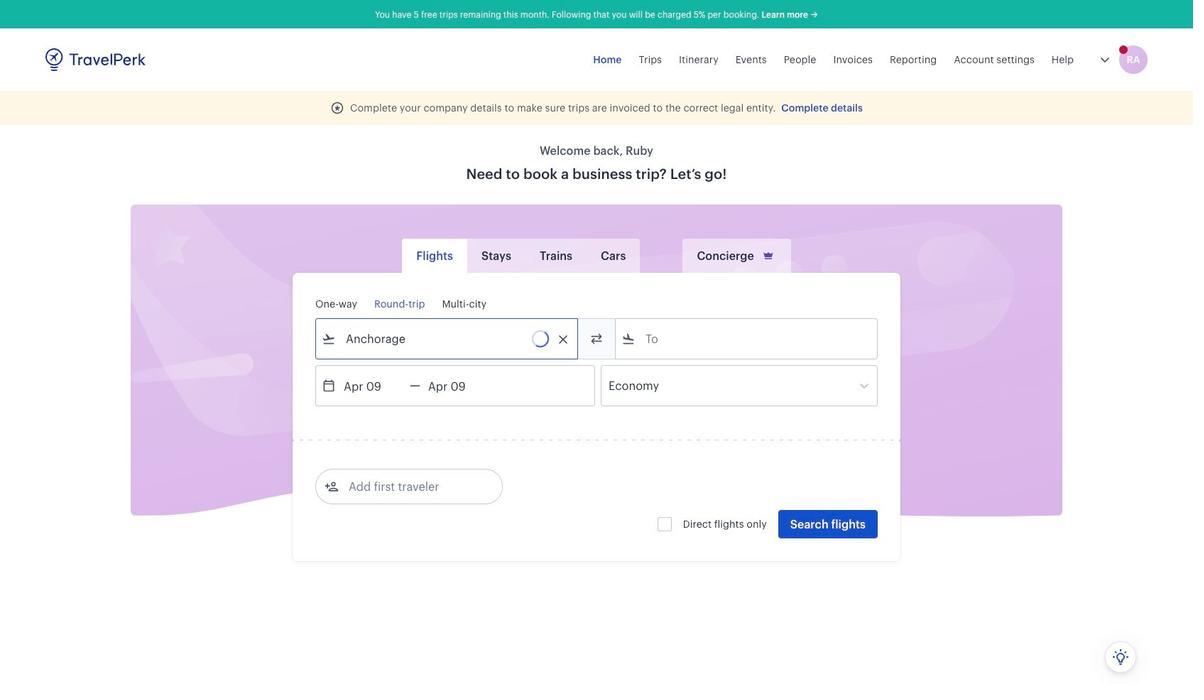 Task type: describe. For each thing, give the bounding box(es) containing it.
Add first traveler search field
[[339, 475, 487, 498]]

To search field
[[636, 328, 859, 350]]



Task type: locate. For each thing, give the bounding box(es) containing it.
From search field
[[336, 328, 559, 350]]

Return text field
[[421, 366, 494, 406]]

Depart text field
[[336, 366, 410, 406]]



